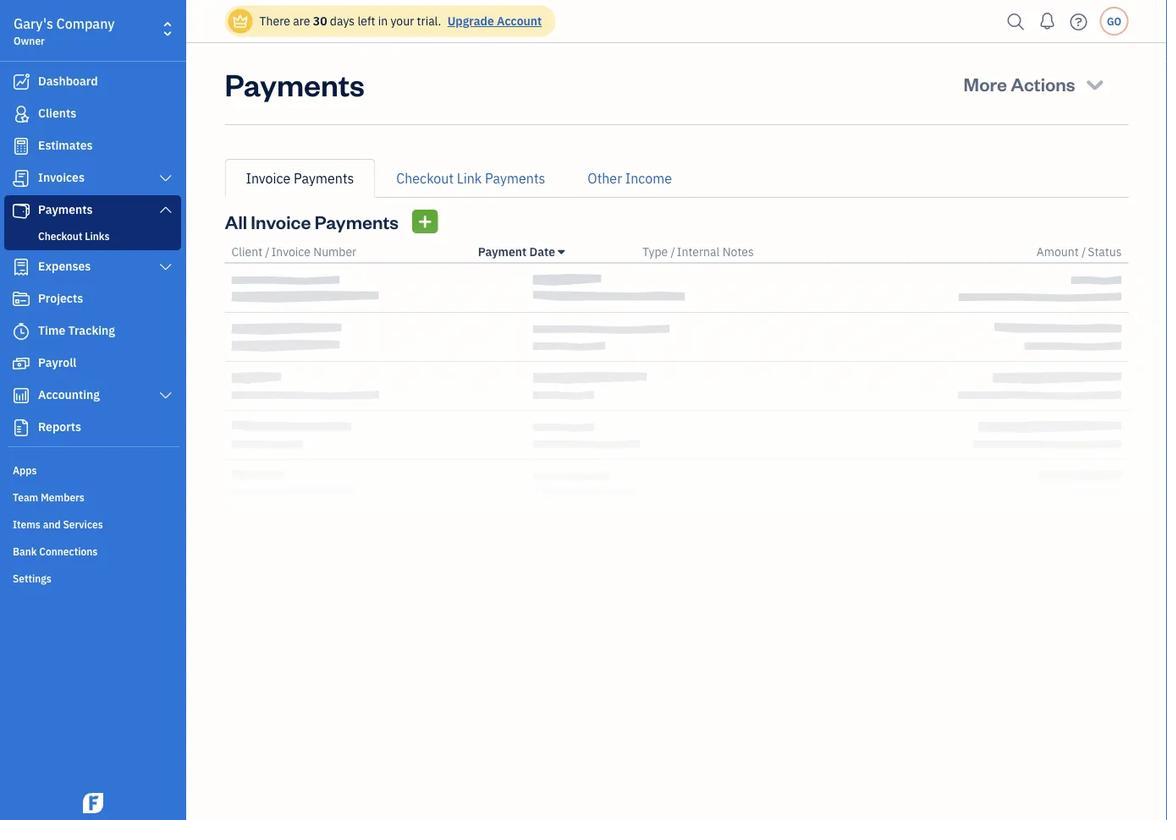 Task type: describe. For each thing, give the bounding box(es) containing it.
payroll
[[38, 355, 76, 371]]

dashboard image
[[11, 74, 31, 91]]

amount / status
[[1037, 244, 1122, 260]]

items
[[13, 518, 41, 531]]

/ for internal
[[671, 244, 675, 260]]

dashboard
[[38, 73, 98, 89]]

chevron large down image for invoices
[[158, 172, 173, 185]]

team members link
[[4, 484, 181, 509]]

clients link
[[4, 99, 181, 129]]

payments inside main element
[[38, 202, 93, 218]]

trial.
[[417, 13, 441, 29]]

checkout for checkout link payments
[[396, 170, 454, 187]]

go to help image
[[1065, 9, 1092, 34]]

bank connections
[[13, 545, 98, 559]]

services
[[63, 518, 103, 531]]

settings link
[[4, 565, 181, 591]]

caretdown image
[[558, 245, 565, 259]]

chevrondown image
[[1083, 72, 1107, 96]]

left
[[358, 13, 375, 29]]

payments up all invoice payments in the left of the page
[[294, 170, 354, 187]]

internal
[[677, 244, 720, 260]]

items and services link
[[4, 511, 181, 537]]

link
[[457, 170, 482, 187]]

invoices link
[[4, 163, 181, 194]]

more actions button
[[948, 63, 1122, 104]]

checkout link payments
[[396, 170, 545, 187]]

client
[[231, 244, 262, 260]]

apps link
[[4, 457, 181, 482]]

type
[[642, 244, 668, 260]]

team members
[[13, 491, 84, 504]]

tracking
[[68, 323, 115, 339]]

more actions
[[964, 72, 1075, 96]]

payment date button
[[478, 244, 565, 260]]

time
[[38, 323, 65, 339]]

bank
[[13, 545, 37, 559]]

money image
[[11, 355, 31, 372]]

items and services
[[13, 518, 103, 531]]

report image
[[11, 420, 31, 437]]

projects link
[[4, 284, 181, 315]]

main element
[[0, 0, 229, 821]]

amount button
[[1037, 244, 1079, 260]]

all
[[225, 209, 247, 234]]

payment
[[478, 244, 527, 260]]

checkout links
[[38, 229, 110, 243]]

notes
[[722, 244, 754, 260]]

income
[[625, 170, 672, 187]]

expense image
[[11, 259, 31, 276]]

checkout link payments link
[[375, 159, 566, 198]]

2 vertical spatial invoice
[[271, 244, 311, 260]]

estimates link
[[4, 131, 181, 162]]

accounting
[[38, 387, 100, 403]]

other income link
[[566, 159, 693, 198]]

chart image
[[11, 388, 31, 405]]

invoice payments link
[[225, 159, 375, 198]]

checkout for checkout links
[[38, 229, 82, 243]]

time tracking link
[[4, 317, 181, 347]]

upgrade
[[447, 13, 494, 29]]

go
[[1107, 14, 1121, 28]]

notifications image
[[1034, 4, 1061, 38]]

reports
[[38, 419, 81, 435]]

expenses
[[38, 259, 91, 274]]



Task type: locate. For each thing, give the bounding box(es) containing it.
payments link
[[4, 195, 181, 226]]

1 vertical spatial checkout
[[38, 229, 82, 243]]

/ right the client
[[265, 244, 270, 260]]

add a new payment image
[[417, 212, 433, 232]]

accounting link
[[4, 381, 181, 411]]

payments
[[225, 63, 365, 104], [294, 170, 354, 187], [485, 170, 545, 187], [38, 202, 93, 218], [315, 209, 399, 234]]

payments up number
[[315, 209, 399, 234]]

time tracking
[[38, 323, 115, 339]]

status
[[1088, 244, 1122, 260]]

go button
[[1100, 7, 1129, 36]]

invoice up all
[[246, 170, 291, 187]]

1 horizontal spatial /
[[671, 244, 675, 260]]

checkout inside "link"
[[396, 170, 454, 187]]

2 / from the left
[[671, 244, 675, 260]]

connections
[[39, 545, 98, 559]]

chevron large down image for accounting
[[158, 389, 173, 403]]

links
[[85, 229, 110, 243]]

/ for invoice
[[265, 244, 270, 260]]

clients
[[38, 105, 76, 121]]

invoice image
[[11, 170, 31, 187]]

bank connections link
[[4, 538, 181, 564]]

chevron large down image up reports link
[[158, 389, 173, 403]]

1 vertical spatial invoice
[[251, 209, 311, 234]]

company
[[56, 15, 115, 33]]

invoice payments
[[246, 170, 354, 187]]

timer image
[[11, 323, 31, 340]]

invoice down all invoice payments in the left of the page
[[271, 244, 311, 260]]

payment date
[[478, 244, 555, 260]]

days
[[330, 13, 355, 29]]

chevron large down image inside payments link
[[158, 203, 173, 217]]

payment image
[[11, 202, 31, 219]]

actions
[[1011, 72, 1075, 96]]

there are 30 days left in your trial. upgrade account
[[259, 13, 542, 29]]

members
[[41, 491, 84, 504]]

2 chevron large down image from the top
[[158, 203, 173, 217]]

amount
[[1037, 244, 1079, 260]]

and
[[43, 518, 61, 531]]

owner
[[14, 34, 45, 47]]

payments inside "link"
[[485, 170, 545, 187]]

type / internal notes
[[642, 244, 754, 260]]

type button
[[642, 244, 668, 260]]

client image
[[11, 106, 31, 123]]

3 / from the left
[[1082, 244, 1086, 260]]

chevron large down image
[[158, 172, 173, 185], [158, 203, 173, 217], [158, 389, 173, 403]]

dashboard link
[[4, 67, 181, 97]]

your
[[391, 13, 414, 29]]

0 horizontal spatial checkout
[[38, 229, 82, 243]]

payments down are
[[225, 63, 365, 104]]

0 vertical spatial checkout
[[396, 170, 454, 187]]

chevron large down image up payments link
[[158, 172, 173, 185]]

apps
[[13, 464, 37, 477]]

30
[[313, 13, 327, 29]]

1 / from the left
[[265, 244, 270, 260]]

are
[[293, 13, 310, 29]]

account
[[497, 13, 542, 29]]

number
[[313, 244, 357, 260]]

payments up the checkout links
[[38, 202, 93, 218]]

payments right link
[[485, 170, 545, 187]]

date
[[529, 244, 555, 260]]

payroll link
[[4, 349, 181, 379]]

freshbooks image
[[80, 794, 107, 814]]

0 vertical spatial invoice
[[246, 170, 291, 187]]

3 chevron large down image from the top
[[158, 389, 173, 403]]

/
[[265, 244, 270, 260], [671, 244, 675, 260], [1082, 244, 1086, 260]]

gary's
[[14, 15, 53, 33]]

other
[[588, 170, 622, 187]]

0 vertical spatial chevron large down image
[[158, 172, 173, 185]]

chevron large down image
[[158, 261, 173, 274]]

1 vertical spatial chevron large down image
[[158, 203, 173, 217]]

in
[[378, 13, 388, 29]]

estimate image
[[11, 138, 31, 155]]

invoice up the client / invoice number
[[251, 209, 311, 234]]

there
[[259, 13, 290, 29]]

1 chevron large down image from the top
[[158, 172, 173, 185]]

2 vertical spatial chevron large down image
[[158, 389, 173, 403]]

client / invoice number
[[231, 244, 357, 260]]

invoice
[[246, 170, 291, 187], [251, 209, 311, 234], [271, 244, 311, 260]]

all invoice payments
[[225, 209, 399, 234]]

settings
[[13, 572, 51, 586]]

2 horizontal spatial /
[[1082, 244, 1086, 260]]

expenses link
[[4, 252, 181, 283]]

project image
[[11, 291, 31, 308]]

projects
[[38, 291, 83, 306]]

checkout links link
[[8, 226, 178, 246]]

upgrade account link
[[444, 13, 542, 29]]

other income
[[588, 170, 672, 187]]

checkout up add a new payment image
[[396, 170, 454, 187]]

/ right type
[[671, 244, 675, 260]]

more
[[964, 72, 1007, 96]]

team
[[13, 491, 38, 504]]

crown image
[[231, 12, 249, 30]]

checkout
[[396, 170, 454, 187], [38, 229, 82, 243]]

chevron large down image inside invoices 'link'
[[158, 172, 173, 185]]

/ for status
[[1082, 244, 1086, 260]]

checkout inside main element
[[38, 229, 82, 243]]

chevron large down image up chevron large down image
[[158, 203, 173, 217]]

invoices
[[38, 170, 85, 185]]

search image
[[1002, 9, 1030, 34]]

estimates
[[38, 138, 93, 153]]

reports link
[[4, 413, 181, 443]]

chevron large down image for payments
[[158, 203, 173, 217]]

checkout up expenses
[[38, 229, 82, 243]]

gary's company owner
[[14, 15, 115, 47]]

1 horizontal spatial checkout
[[396, 170, 454, 187]]

/ left status
[[1082, 244, 1086, 260]]

0 horizontal spatial /
[[265, 244, 270, 260]]



Task type: vqa. For each thing, say whether or not it's contained in the screenshot.
the invoices LINK
yes



